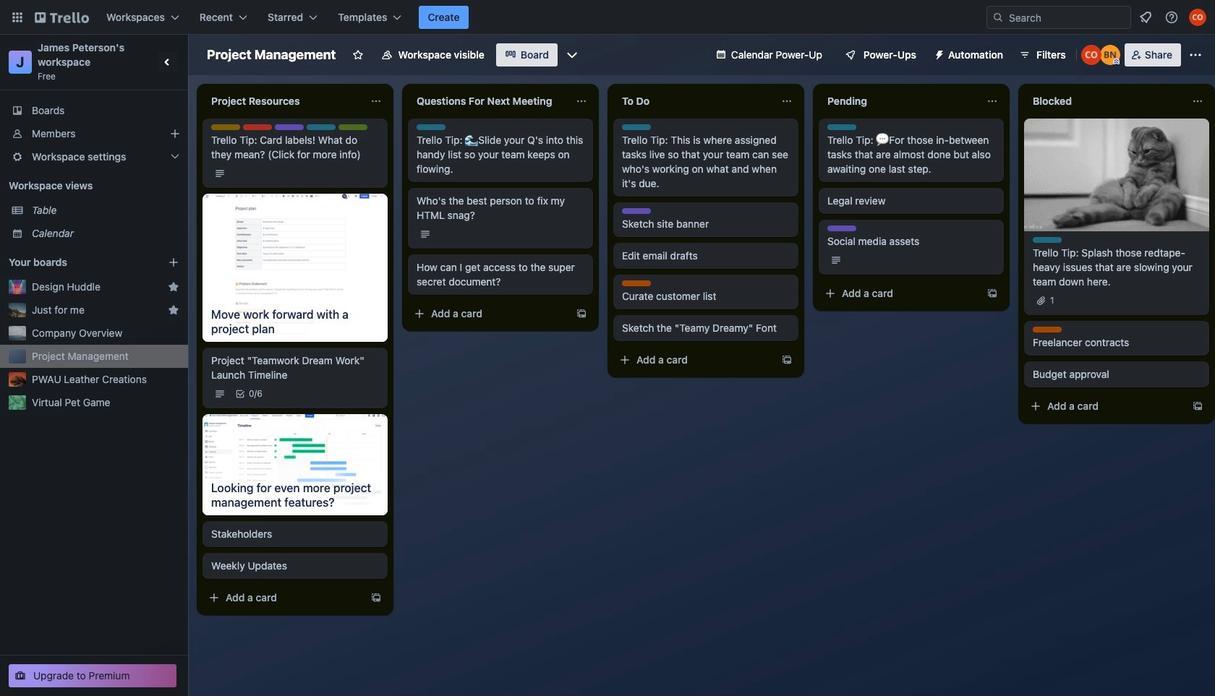 Task type: locate. For each thing, give the bounding box(es) containing it.
2 starred icon image from the top
[[168, 305, 179, 316]]

1 horizontal spatial color: orange, title: "one more step" element
[[1033, 327, 1062, 333]]

1 vertical spatial color: orange, title: "one more step" element
[[1033, 327, 1062, 333]]

Search field
[[1004, 7, 1131, 27]]

0 horizontal spatial color: purple, title: "design team" element
[[275, 124, 304, 130]]

customize views image
[[565, 48, 580, 62]]

create from template… image
[[576, 308, 587, 320]]

2 vertical spatial color: purple, title: "design team" element
[[828, 226, 857, 232]]

color: orange, title: "one more step" element
[[622, 281, 651, 287], [1033, 327, 1062, 333]]

1 vertical spatial color: purple, title: "design team" element
[[622, 208, 651, 214]]

this member is an admin of this board. image
[[1113, 59, 1120, 65]]

show menu image
[[1189, 48, 1203, 62]]

0 horizontal spatial color: orange, title: "one more step" element
[[622, 281, 651, 287]]

0 vertical spatial starred icon image
[[168, 281, 179, 293]]

color: sky, title: "trello tip" element
[[307, 124, 336, 130], [417, 124, 446, 130], [622, 124, 651, 130], [828, 124, 857, 130], [1033, 237, 1062, 243]]

2 horizontal spatial color: purple, title: "design team" element
[[828, 226, 857, 232]]

primary element
[[0, 0, 1216, 35]]

1 horizontal spatial color: purple, title: "design team" element
[[622, 208, 651, 214]]

color: yellow, title: "copy request" element
[[211, 124, 240, 130]]

None text field
[[203, 90, 365, 113]]

color: purple, title: "design team" element
[[275, 124, 304, 130], [622, 208, 651, 214], [828, 226, 857, 232]]

1 vertical spatial starred icon image
[[168, 305, 179, 316]]

1 starred icon image from the top
[[168, 281, 179, 293]]

ben nelson (bennelson96) image
[[1100, 45, 1121, 65]]

starred icon image
[[168, 281, 179, 293], [168, 305, 179, 316]]

sm image
[[928, 43, 949, 64]]

back to home image
[[35, 6, 89, 29]]

None text field
[[408, 90, 570, 113], [614, 90, 776, 113], [819, 90, 981, 113], [1024, 90, 1187, 113], [408, 90, 570, 113], [614, 90, 776, 113], [819, 90, 981, 113], [1024, 90, 1187, 113]]

0 vertical spatial color: purple, title: "design team" element
[[275, 124, 304, 130]]

search image
[[993, 12, 1004, 23]]

create from template… image
[[987, 288, 998, 300], [781, 355, 793, 366], [1192, 401, 1204, 412], [370, 592, 382, 604]]



Task type: describe. For each thing, give the bounding box(es) containing it.
christina overa (christinaovera) image
[[1189, 9, 1207, 26]]

star or unstar board image
[[352, 49, 364, 61]]

Board name text field
[[200, 43, 343, 67]]

christina overa (christinaovera) image
[[1081, 45, 1102, 65]]

color: lime, title: "halp" element
[[339, 124, 368, 130]]

workspace navigation collapse icon image
[[158, 52, 178, 72]]

0 vertical spatial color: orange, title: "one more step" element
[[622, 281, 651, 287]]

add board image
[[168, 257, 179, 268]]

open information menu image
[[1165, 10, 1179, 25]]

your boards with 6 items element
[[9, 254, 146, 271]]

color: red, title: "priority" element
[[243, 124, 272, 130]]

0 notifications image
[[1137, 9, 1155, 26]]



Task type: vqa. For each thing, say whether or not it's contained in the screenshot.
Your boards with 6 items element
yes



